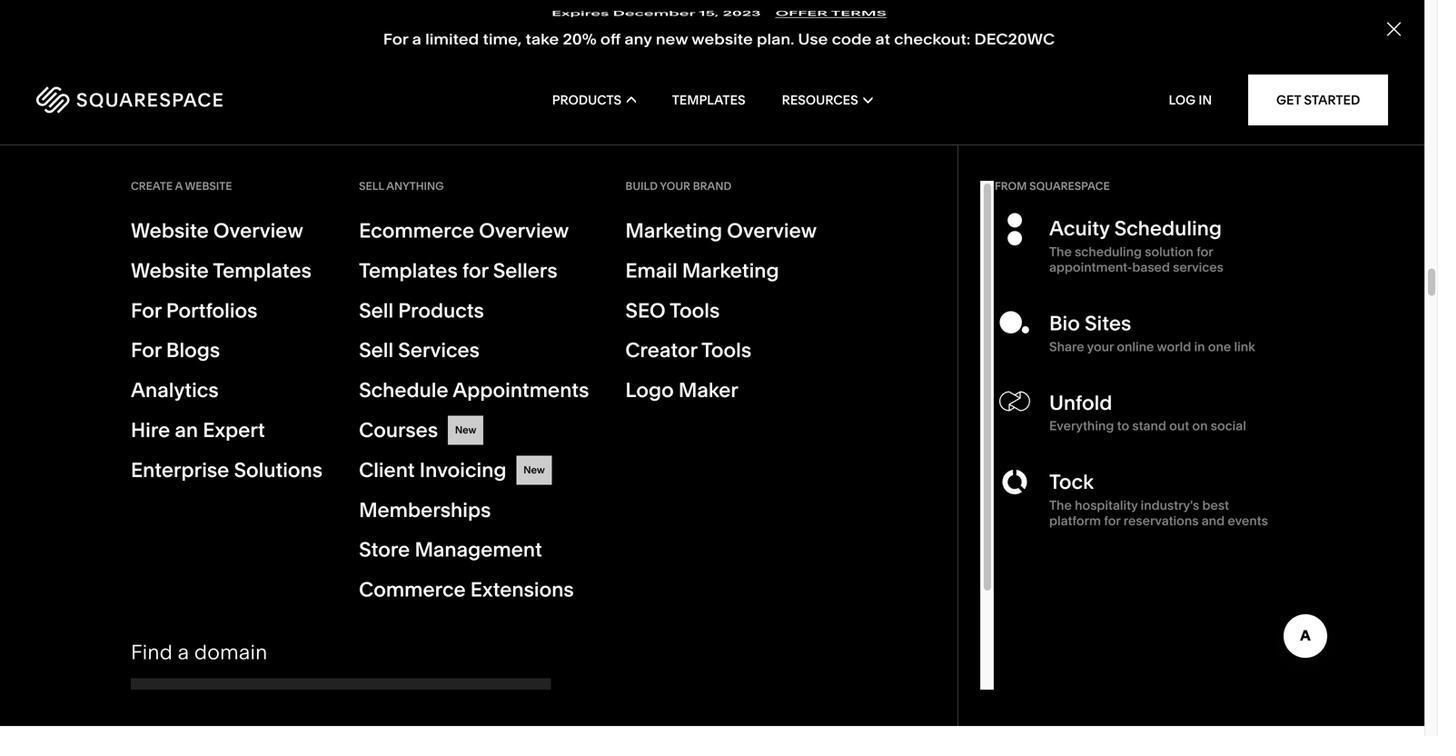 Task type: describe. For each thing, give the bounding box(es) containing it.
aggregated
[[685, 172, 762, 189]]

and down improve
[[623, 126, 649, 142]]

know
[[618, 680, 653, 697]]

creator
[[626, 338, 698, 362]]

and right terms at the right of the page
[[903, 481, 928, 498]]

a for limited
[[412, 27, 422, 46]]

and up products
[[473, 102, 498, 119]]

or down such
[[897, 610, 910, 627]]

the up by on the top of page
[[829, 79, 850, 96]]

other up rights
[[787, 481, 822, 498]]

2 integration from the left
[[902, 218, 973, 235]]

0 vertical spatial of
[[651, 149, 664, 166]]

payments down contracts
[[808, 634, 873, 650]]

from
[[995, 180, 1027, 193]]

our up evaluate
[[545, 79, 567, 96]]

conduct
[[679, 329, 734, 346]]

dec20wc
[[975, 27, 1055, 46]]

find
[[131, 640, 173, 664]]

1 horizontal spatial that
[[873, 218, 898, 235]]

1 integration from the left
[[539, 218, 611, 235]]

products inside products button
[[552, 92, 622, 108]]

if inside ensure the security and integrity of our services. if you use the squarespace payments services through the services, in accordance with the squarespace payments terms, conduct fraud and risk monitoring, verify your identity, determine if you are eligible to use certain squarespace payments services, and investigate fraud, mitigate financial loss or other harm to you, other users or your or their end users.
[[855, 283, 863, 300]]

other left harm
[[846, 376, 881, 392]]

from
[[540, 546, 570, 563]]

client invoicing
[[359, 458, 507, 482]]

commerce extensions link
[[359, 575, 589, 604]]

services down about
[[713, 102, 769, 119]]

regulations
[[596, 610, 670, 627]]

templates inside website templates link
[[213, 258, 312, 283]]

1 vertical spatial learn
[[679, 195, 712, 212]]

seo tools
[[626, 298, 720, 322]]

sell for sell anything
[[359, 180, 384, 193]]

acuity
[[1050, 216, 1110, 240]]

platform
[[1050, 513, 1102, 529]]

2 horizontal spatial of
[[823, 195, 835, 212]]

accordance inside . comply with applicable legal requirements, such as tax and other government regulations and industry standards, contracts or law enforcement requests. if you use the squarespace payments services through the services, in accordance with the squarespace payments terms, these legal requirements include know your customer, anti-money laundering or anti- terrorism laws.
[[577, 657, 656, 674]]

out
[[1170, 418, 1190, 434]]

memberships
[[359, 497, 491, 522]]

requests.
[[562, 634, 623, 650]]

evaluate
[[542, 102, 597, 119]]

feature,
[[631, 218, 681, 235]]

and up rights
[[759, 481, 784, 498]]

ecommerce overview link
[[359, 216, 589, 245]]

and down evaluate
[[536, 126, 561, 142]]

users inside protect our and others' interests, rights and property (e.g., to protect our users from abuse).
[[498, 546, 536, 563]]

and up certain
[[775, 329, 801, 346]]

the up fraud
[[748, 306, 769, 323]]

tock
[[1050, 470, 1094, 494]]

on inside unfold everything to stand out on social
[[1193, 418, 1208, 434]]

enterprise
[[131, 458, 229, 482]]

client
[[359, 458, 415, 482]]

you,
[[938, 376, 966, 392]]

sell for sell products
[[359, 298, 394, 322]]

analytics
[[131, 378, 219, 402]]

1 horizontal spatial website
[[692, 27, 753, 46]]

management
[[415, 537, 542, 562]]

email
[[626, 258, 678, 283]]

payments down verify
[[901, 352, 965, 369]]

and inside tock the hospitality industry's best platform for reservations and events
[[1202, 513, 1225, 529]]

in
[[1199, 92, 1213, 108]]

effectiveness
[[559, 149, 647, 166]]

property
[[837, 523, 894, 540]]

off
[[601, 27, 621, 46]]

payments down security
[[564, 306, 629, 323]]

you up monitoring, at the top of the page
[[866, 283, 890, 300]]

in inside . comply with applicable legal requirements, such as tax and other government regulations and industry standards, contracts or law enforcement requests. if you use the squarespace payments services through the services, in accordance with the squarespace payments terms, these legal requirements include know your customer, anti-money laundering or anti- terrorism laws.
[[561, 657, 573, 674]]

. comply
[[604, 587, 662, 604]]

improving our services.
[[473, 79, 631, 96]]

use inside . comply with applicable legal requirements, such as tax and other government regulations and industry standards, contracts or law enforcement requests. if you use the squarespace payments services through the services, in accordance with the squarespace payments terms, these legal requirements include know your customer, anti-money laundering or anti- terrorism laws.
[[665, 634, 689, 650]]

such
[[901, 587, 933, 604]]

enforcement.
[[473, 481, 563, 498]]

0 horizontal spatial legal
[[769, 587, 802, 604]]

contracts
[[831, 610, 893, 627]]

users inside analyze and learn about how the services are accessed and used, evaluate and improve our services (including by developing new products and services and managing our communications) and monitor and measure the effectiveness of our advertising. we usually do this based on anonymous, pseudonymized or aggregated information which does not identify you directly. for example, if we learn that most users of paid services use a particular integration or feature, we might wish to expand on that integration or feature.
[[781, 195, 819, 212]]

overview for templates
[[213, 218, 303, 243]]

protect
[[948, 523, 996, 540]]

products button
[[552, 64, 636, 136]]

payments up money
[[806, 657, 870, 674]]

new for client invoicing
[[524, 464, 545, 476]]

and left others'
[[626, 523, 651, 540]]

for portfolios link
[[131, 296, 323, 325]]

the up verify
[[921, 283, 942, 300]]

2 vertical spatial legal
[[961, 657, 993, 674]]

1 anti- from the left
[[758, 680, 788, 697]]

logo maker
[[626, 378, 739, 402]]

government
[[511, 610, 592, 627]]

security
[[608, 283, 660, 300]]

determine
[[528, 352, 597, 369]]

your inside . comply with applicable legal requirements, such as tax and other government regulations and industry standards, contracts or law enforcement requests. if you use the squarespace payments services through the services, in accordance with the squarespace payments terms, these legal requirements include know your customer, anti-money laundering or anti- terrorism laws.
[[656, 680, 685, 697]]

loss
[[799, 376, 826, 392]]

you up investigate
[[612, 352, 636, 369]]

by
[[842, 102, 858, 119]]

1 vertical spatial services,
[[473, 376, 533, 392]]

hospitality
[[1075, 498, 1138, 513]]

with down regulations
[[659, 657, 687, 674]]

to inside protect our and others' interests, rights and property (e.g., to protect our users from abuse).
[[931, 523, 944, 540]]

the up you, on the bottom right of the page
[[965, 306, 986, 323]]

how
[[797, 79, 825, 96]]

squarespace up identity,
[[473, 329, 561, 346]]

industry's
[[1141, 498, 1200, 513]]

1 horizontal spatial learn
[[719, 79, 752, 96]]

scheduling
[[1115, 216, 1222, 240]]

or right build in the left top of the page
[[668, 172, 681, 189]]

1 vertical spatial marketing
[[682, 258, 779, 283]]

your up third party relationships.
[[531, 399, 560, 416]]

0 vertical spatial that
[[716, 195, 741, 212]]

website for website overview
[[131, 218, 209, 243]]

laundering
[[836, 680, 908, 697]]

and down email
[[664, 283, 689, 300]]

squarespace down monitoring, at the top of the page
[[810, 352, 897, 369]]

sites
[[1085, 311, 1132, 335]]

0 vertical spatial on
[[940, 149, 957, 166]]

creator tools link
[[626, 336, 817, 365]]

squarespace up customer,
[[715, 657, 802, 674]]

a for website
[[175, 180, 183, 193]]

get
[[1277, 92, 1302, 108]]

and right analyze
[[690, 79, 715, 96]]

overview for for
[[479, 218, 569, 243]]

sell services
[[359, 338, 480, 362]]

if inside . comply with applicable legal requirements, such as tax and other government regulations and industry standards, contracts or law enforcement requests. if you use the squarespace payments services through the services, in accordance with the squarespace payments terms, these legal requirements include know your customer, anti-money laundering or anti- terrorism laws.
[[626, 634, 634, 650]]

others'
[[655, 523, 700, 540]]

hire an expert
[[131, 418, 265, 442]]

with inside ensure the security and integrity of our services. if you use the squarespace payments services through the services, in accordance with the squarespace payments terms, conduct fraud and risk monitoring, verify your identity, determine if you are eligible to use certain squarespace payments services, and investigate fraud, mitigate financial loss or other harm to you, other users or your or their end users.
[[934, 306, 961, 323]]

for for for portfolios
[[131, 298, 162, 322]]

your right build in the left top of the page
[[660, 180, 691, 193]]

our up advertising.
[[723, 126, 744, 142]]

(e.g.,
[[897, 523, 928, 540]]

managing
[[652, 126, 719, 142]]

services down does
[[871, 195, 928, 212]]

started
[[1305, 92, 1361, 108]]

users inside ensure the security and integrity of our services. if you use the squarespace payments services through the services, in accordance with the squarespace payments terms, conduct fraud and risk monitoring, verify your identity, determine if you are eligible to use certain squarespace payments services, and investigate fraud, mitigate financial loss or other harm to you, other users or your or their end users.
[[473, 399, 511, 416]]

or up party
[[514, 399, 528, 416]]

for for for a limited time, take 20% off any new website plan. use code at checkout: dec20wc
[[383, 27, 408, 46]]

information
[[766, 172, 841, 189]]

store
[[359, 537, 410, 562]]

our up managing
[[688, 102, 710, 119]]

create
[[131, 180, 173, 193]]

any
[[625, 27, 652, 46]]

invoicing
[[420, 458, 507, 482]]

you inside . comply with applicable legal requirements, such as tax and other government regulations and industry standards, contracts or law enforcement requests. if you use the squarespace payments services through the services, in accordance with the squarespace payments terms, these legal requirements include know your customer, anti-money laundering or anti- terrorism laws.
[[638, 634, 662, 650]]

and left improve
[[601, 102, 626, 119]]

terms, inside . comply with applicable legal requirements, such as tax and other government regulations and industry standards, contracts or law enforcement requests. if you use the squarespace payments services through the services, in accordance with the squarespace payments terms, these legal requirements include know your customer, anti-money laundering or anti- terrorism laws.
[[873, 657, 917, 674]]

online
[[1117, 339, 1155, 354]]

this
[[868, 149, 891, 166]]

terrorism
[[473, 703, 534, 720]]

services inside . comply with applicable legal requirements, such as tax and other government regulations and industry standards, contracts or law enforcement requests. if you use the squarespace payments services through the services, in accordance with the squarespace payments terms, these legal requirements include know your customer, anti-money laundering or anti- terrorism laws.
[[876, 634, 933, 650]]

squarespace logo link
[[36, 86, 307, 114]]

our up commerce extensions link
[[473, 546, 495, 563]]

products inside sell products link
[[398, 298, 484, 322]]

0 vertical spatial marketing
[[626, 218, 723, 243]]

marketing overview
[[626, 218, 817, 243]]

tock the hospitality industry's best platform for reservations and events
[[1050, 470, 1269, 529]]

a inside analyze and learn about how the services are accessed and used, evaluate and improve our services (including by developing new products and services and managing our communications) and monitor and measure the effectiveness of our advertising. we usually do this based on anonymous, pseudonymized or aggregated information which does not identify you directly. for example, if we learn that most users of paid services use a particular integration or feature, we might wish to expand on that integration or feature.
[[958, 195, 966, 212]]

new for courses
[[455, 424, 477, 436]]

the right ensure
[[584, 283, 605, 300]]

commerce extensions
[[359, 577, 574, 602]]

templates for sellers link
[[359, 256, 589, 285]]

in inside ensure the security and integrity of our services. if you use the squarespace payments services through the services, in accordance with the squarespace payments terms, conduct fraud and risk monitoring, verify your identity, determine if you are eligible to use certain squarespace payments services, and investigate fraud, mitigate financial loss or other harm to you, other users or your or their end users.
[[836, 306, 848, 323]]

communications)
[[748, 126, 862, 142]]

templates for sellers
[[359, 258, 558, 283]]

and left industry
[[673, 610, 698, 627]]

the down industry
[[692, 634, 714, 650]]

requirements,
[[805, 587, 897, 604]]

0 vertical spatial legal
[[826, 481, 858, 498]]

the inside acuity scheduling the scheduling solution for appointment-based services
[[1050, 244, 1072, 259]]



Task type: locate. For each thing, give the bounding box(es) containing it.
services. up the risk
[[792, 283, 851, 300]]

eligible
[[664, 352, 713, 369]]

are up the developing
[[913, 79, 935, 96]]

if down regulations
[[626, 634, 634, 650]]

services, inside . comply with applicable legal requirements, such as tax and other government regulations and industry standards, contracts or law enforcement requests. if you use the squarespace payments services through the services, in accordance with the squarespace payments terms, these legal requirements include know your customer, anti-money laundering or anti- terrorism laws.
[[498, 657, 558, 674]]

extensions
[[471, 577, 574, 602]]

the inside tock the hospitality industry's best platform for reservations and events
[[1050, 498, 1072, 513]]

new down party
[[524, 464, 545, 476]]

services inside analyze and learn about how the services are accessed and used, evaluate and improve our services (including by developing new products and services and managing our communications) and monitor and measure the effectiveness of our advertising. we usually do this based on anonymous, pseudonymized or aggregated information which does not identify you directly. for example, if we learn that most users of paid services use a particular integration or feature, we might wish to expand on that integration or feature.
[[565, 126, 620, 142]]

payments up determine
[[564, 329, 629, 346]]

are inside analyze and learn about how the services are accessed and used, evaluate and improve our services (including by developing new products and services and managing our communications) and monitor and measure the effectiveness of our advertising. we usually do this based on anonymous, pseudonymized or aggregated information which does not identify you directly. for example, if we learn that most users of paid services use a particular integration or feature, we might wish to expand on that integration or feature.
[[913, 79, 935, 96]]

in
[[836, 306, 848, 323], [1195, 339, 1206, 354], [561, 657, 573, 674]]

enterprise solutions
[[131, 458, 323, 482]]

0 horizontal spatial if
[[600, 352, 608, 369]]

or right loss on the bottom right
[[829, 376, 843, 392]]

advertising.
[[692, 149, 769, 166]]

use down not
[[931, 195, 955, 212]]

2 sell from the top
[[359, 298, 394, 322]]

email marketing link
[[626, 256, 817, 285]]

logo maker link
[[626, 376, 817, 405]]

marketing up integrity on the top of the page
[[682, 258, 779, 283]]

to
[[783, 218, 796, 235], [716, 352, 729, 369], [922, 376, 935, 392], [1118, 418, 1130, 434], [931, 523, 944, 540]]

for inside acuity scheduling the scheduling solution for appointment-based services
[[1197, 244, 1214, 259]]

0 horizontal spatial we
[[656, 195, 676, 212]]

rights
[[767, 523, 805, 540]]

overview for marketing
[[727, 218, 817, 243]]

2 vertical spatial services,
[[498, 657, 558, 674]]

2 horizontal spatial on
[[1193, 418, 1208, 434]]

services down sell products
[[398, 338, 480, 362]]

2 horizontal spatial legal
[[961, 657, 993, 674]]

1 vertical spatial based
[[1133, 259, 1171, 275]]

3 sell from the top
[[359, 338, 394, 362]]

use inside analyze and learn about how the services are accessed and used, evaluate and improve our services (including by developing new products and services and managing our communications) and monitor and measure the effectiveness of our advertising. we usually do this based on anonymous, pseudonymized or aggregated information which does not identify you directly. for example, if we learn that most users of paid services use a particular integration or feature, we might wish to expand on that integration or feature.
[[931, 195, 955, 212]]

templates down website overview link
[[213, 258, 312, 283]]

wish
[[749, 218, 779, 235]]

1 vertical spatial through
[[936, 634, 988, 650]]

or left their
[[563, 399, 577, 416]]

are inside ensure the security and integrity of our services. if you use the squarespace payments services through the services, in accordance with the squarespace payments terms, conduct fraud and risk monitoring, verify your identity, determine if you are eligible to use certain squarespace payments services, and investigate fraud, mitigate financial loss or other harm to you, other users or your or their end users.
[[639, 352, 660, 369]]

users up extensions
[[498, 546, 536, 563]]

squarespace up acuity
[[1030, 180, 1110, 193]]

third
[[473, 440, 508, 457]]

services inside acuity scheduling the scheduling solution for appointment-based services
[[1174, 259, 1224, 275]]

0 vertical spatial services,
[[772, 306, 832, 323]]

expert
[[203, 418, 265, 442]]

terms, down seo
[[632, 329, 676, 346]]

your right verify
[[949, 329, 978, 346]]

share
[[1050, 339, 1085, 354]]

use down fraud
[[733, 352, 757, 369]]

a right create
[[175, 180, 183, 193]]

requirements
[[473, 680, 562, 697]]

to left stand
[[1118, 418, 1130, 434]]

get started
[[1277, 92, 1361, 108]]

enterprise solutions link
[[131, 456, 323, 485]]

through inside ensure the security and integrity of our services. if you use the squarespace payments services through the services, in accordance with the squarespace payments terms, conduct fraud and risk monitoring, verify your identity, determine if you are eligible to use certain squarespace payments services, and investigate fraud, mitigate financial loss or other harm to you, other users or your or their end users.
[[692, 306, 744, 323]]

1 vertical spatial website
[[131, 258, 209, 283]]

overview down directly.
[[479, 218, 569, 243]]

integration down example,
[[539, 218, 611, 235]]

based down "monitor"
[[895, 149, 936, 166]]

or down these
[[911, 680, 925, 697]]

0 horizontal spatial terms,
[[632, 329, 676, 346]]

enforcement
[[473, 634, 558, 650]]

appointments
[[453, 378, 589, 402]]

an
[[175, 418, 198, 442]]

1 vertical spatial terms,
[[873, 657, 917, 674]]

0 vertical spatial new
[[656, 27, 688, 46]]

0 horizontal spatial learn
[[679, 195, 712, 212]]

for right solution
[[1197, 244, 1214, 259]]

0 vertical spatial tools
[[670, 298, 720, 322]]

1 horizontal spatial new
[[940, 102, 967, 119]]

1 sell from the top
[[359, 180, 384, 193]]

2 horizontal spatial for
[[1197, 244, 1214, 259]]

services, up the risk
[[772, 306, 832, 323]]

the up "anonymous," at left top
[[535, 149, 556, 166]]

include
[[565, 680, 614, 697]]

our up fraud
[[766, 283, 788, 300]]

1 horizontal spatial new
[[524, 464, 545, 476]]

and right "monitor"
[[950, 126, 975, 142]]

1 vertical spatial sell
[[359, 298, 394, 322]]

2 the from the top
[[1050, 498, 1072, 513]]

website for website templates
[[131, 258, 209, 283]]

1 vertical spatial that
[[873, 218, 898, 235]]

0 horizontal spatial services.
[[571, 79, 631, 96]]

0 horizontal spatial that
[[716, 195, 741, 212]]

one
[[1209, 339, 1232, 354]]

log             in
[[1169, 92, 1213, 108]]

terms, inside ensure the security and integrity of our services. if you use the squarespace payments services through the services, in accordance with the squarespace payments terms, conduct fraud and risk monitoring, verify your identity, determine if you are eligible to use certain squarespace payments services, and investigate fraud, mitigate financial loss or other harm to you, other users or your or their end users.
[[632, 329, 676, 346]]

1 vertical spatial new
[[940, 102, 967, 119]]

domain
[[194, 640, 268, 664]]

our up abuse).
[[601, 523, 622, 540]]

0 vertical spatial in
[[836, 306, 848, 323]]

with right . comply
[[665, 587, 693, 604]]

0 vertical spatial if
[[855, 283, 863, 300]]

1 vertical spatial new
[[524, 464, 545, 476]]

0 vertical spatial the
[[1050, 244, 1072, 259]]

0 horizontal spatial services
[[565, 126, 620, 142]]

new right any
[[656, 27, 688, 46]]

overview inside marketing overview link
[[727, 218, 817, 243]]

0 horizontal spatial website
[[185, 180, 232, 193]]

and right rights
[[808, 523, 833, 540]]

0 horizontal spatial are
[[639, 352, 660, 369]]

1 vertical spatial on
[[852, 218, 869, 235]]

customer,
[[689, 680, 754, 697]]

0 vertical spatial based
[[895, 149, 936, 166]]

1 horizontal spatial legal
[[826, 481, 858, 498]]

we left 'might'
[[685, 218, 704, 235]]

1 website from the top
[[131, 218, 209, 243]]

1 horizontal spatial based
[[1133, 259, 1171, 275]]

link
[[1235, 339, 1256, 354]]

accordance inside ensure the security and integrity of our services. if you use the squarespace payments services through the services, in accordance with the squarespace payments terms, conduct fraud and risk monitoring, verify your identity, determine if you are eligible to use certain squarespace payments services, and investigate fraud, mitigate financial loss or other harm to you, other users or your or their end users.
[[851, 306, 930, 323]]

0 horizontal spatial law
[[581, 587, 604, 604]]

2 horizontal spatial in
[[1195, 339, 1206, 354]]

schedule
[[359, 378, 449, 402]]

for for for blogs
[[131, 338, 162, 362]]

0 vertical spatial terms,
[[632, 329, 676, 346]]

for down ecommerce overview link at top
[[463, 258, 489, 283]]

for a limited time, take 20% off any new website plan. use code at checkout: dec20wc
[[383, 27, 1055, 46]]

build
[[626, 180, 658, 193]]

2 vertical spatial in
[[561, 657, 573, 674]]

0 vertical spatial products
[[552, 92, 622, 108]]

1 vertical spatial law
[[914, 610, 936, 627]]

sell for sell services
[[359, 338, 394, 362]]

1 horizontal spatial products
[[552, 92, 622, 108]]

1 vertical spatial if
[[600, 352, 608, 369]]

for inside 'link'
[[131, 338, 162, 362]]

as
[[936, 587, 951, 604]]

which
[[845, 172, 884, 189]]

to inside analyze and learn about how the services are accessed and used, evaluate and improve our services (including by developing new products and services and managing our communications) and monitor and measure the effectiveness of our advertising. we usually do this based on anonymous, pseudonymized or aggregated information which does not identify you directly. for example, if we learn that most users of paid services use a particular integration or feature, we might wish to expand on that integration or feature.
[[783, 218, 796, 235]]

2 anti- from the left
[[928, 680, 958, 697]]

and up this
[[866, 126, 891, 142]]

best
[[1203, 498, 1230, 513]]

learn down brand
[[679, 195, 712, 212]]

1 vertical spatial in
[[1195, 339, 1206, 354]]

1 horizontal spatial integration
[[902, 218, 973, 235]]

if inside analyze and learn about how the services are accessed and used, evaluate and improve our services (including by developing new products and services and managing our communications) and monitor and measure the effectiveness of our advertising. we usually do this based on anonymous, pseudonymized or aggregated information which does not identify you directly. for example, if we learn that most users of paid services use a particular integration or feature, we might wish to expand on that integration or feature.
[[645, 195, 653, 212]]

a right find
[[178, 640, 189, 664]]

1 the from the top
[[1050, 244, 1072, 259]]

other inside . comply with applicable legal requirements, such as tax and other government regulations and industry standards, contracts or law enforcement requests. if you use the squarespace payments services through the services, in accordance with the squarespace payments terms, these legal requirements include know your customer, anti-money laundering or anti- terrorism laws.
[[473, 610, 508, 627]]

accessed
[[938, 79, 1002, 96]]

your down sites
[[1088, 339, 1114, 354]]

use up verify
[[894, 283, 918, 300]]

2 horizontal spatial templates
[[672, 92, 746, 108]]

squarespace down standards,
[[717, 634, 805, 650]]

users down information
[[781, 195, 819, 212]]

in inside bio sites share your online world in one link
[[1195, 339, 1206, 354]]

website templates link
[[131, 256, 323, 285]]

these
[[921, 657, 958, 674]]

3 overview from the left
[[727, 218, 817, 243]]

(including
[[773, 102, 839, 119]]

website up the "website overview"
[[185, 180, 232, 193]]

with up government
[[549, 587, 578, 604]]

for inside analyze and learn about how the services are accessed and used, evaluate and improve our services (including by developing new products and services and managing our communications) and monitor and measure the effectiveness of our advertising. we usually do this based on anonymous, pseudonymized or aggregated information which does not identify you directly. for example, if we learn that most users of paid services use a particular integration or feature, we might wish to expand on that integration or feature.
[[556, 195, 577, 212]]

0 vertical spatial learn
[[719, 79, 752, 96]]

law down such
[[914, 610, 936, 627]]

to up mitigate
[[716, 352, 729, 369]]

through
[[692, 306, 744, 323], [936, 634, 988, 650]]

the down enforcement
[[473, 657, 494, 674]]

based inside acuity scheduling the scheduling solution for appointment-based services
[[1133, 259, 1171, 275]]

new inside analyze and learn about how the services are accessed and used, evaluate and improve our services (including by developing new products and services and managing our communications) and monitor and measure the effectiveness of our advertising. we usually do this based on anonymous, pseudonymized or aggregated information which does not identify you directly. for example, if we learn that most users of paid services use a particular integration or feature, we might wish to expand on that integration or feature.
[[940, 102, 967, 119]]

improving
[[473, 79, 542, 96]]

unfold
[[1050, 390, 1113, 415]]

if inside ensure the security and integrity of our services. if you use the squarespace payments services through the services, in accordance with the squarespace payments terms, conduct fraud and risk monitoring, verify your identity, determine if you are eligible to use certain squarespace payments services, and investigate fraud, mitigate financial loss or other harm to you, other users or your or their end users.
[[600, 352, 608, 369]]

the
[[829, 79, 850, 96], [535, 149, 556, 166], [584, 283, 605, 300], [921, 283, 942, 300], [748, 306, 769, 323], [965, 306, 986, 323], [692, 634, 714, 650], [473, 657, 494, 674], [690, 657, 711, 674]]

0 horizontal spatial templates
[[213, 258, 312, 283]]

0 vertical spatial we
[[656, 195, 676, 212]]

0 vertical spatial through
[[692, 306, 744, 323]]

at
[[876, 27, 891, 46]]

and right the tax
[[978, 587, 1003, 604]]

1 overview from the left
[[213, 218, 303, 243]]

1 vertical spatial accordance
[[577, 657, 656, 674]]

users up third
[[473, 399, 511, 416]]

you inside analyze and learn about how the services are accessed and used, evaluate and improve our services (including by developing new products and services and managing our communications) and monitor and measure the effectiveness of our advertising. we usually do this based on anonymous, pseudonymized or aggregated information which does not identify you directly. for example, if we learn that most users of paid services use a particular integration or feature, we might wish to expand on that integration or feature.
[[473, 195, 497, 212]]

anonymous,
[[473, 172, 554, 189]]

anti- down these
[[928, 680, 958, 697]]

tools for seo tools
[[670, 298, 720, 322]]

to inside unfold everything to stand out on social
[[1118, 418, 1130, 434]]

0 horizontal spatial for
[[463, 258, 489, 283]]

1 horizontal spatial on
[[940, 149, 957, 166]]

0 horizontal spatial of
[[651, 149, 664, 166]]

we
[[773, 149, 794, 166]]

to left you, on the bottom right of the page
[[922, 376, 935, 392]]

services up the developing
[[854, 79, 910, 96]]

sell products link
[[359, 296, 589, 325]]

1 horizontal spatial templates
[[359, 258, 458, 283]]

. comply with applicable legal requirements, such as tax and other government regulations and industry standards, contracts or law enforcement requests. if you use the squarespace payments services through the services, in accordance with the squarespace payments terms, these legal requirements include know your customer, anti-money laundering or anti- terrorism laws.
[[473, 587, 1007, 720]]

reservations
[[1124, 513, 1199, 529]]

0 horizontal spatial integration
[[539, 218, 611, 235]]

users.
[[643, 399, 684, 416]]

new up third
[[455, 424, 477, 436]]

law inside . comply with applicable legal requirements, such as tax and other government regulations and industry standards, contracts or law enforcement requests. if you use the squarespace payments services through the services, in accordance with the squarespace payments terms, these legal requirements include know your customer, anti-money laundering or anti- terrorism laws.
[[914, 610, 936, 627]]

through up these
[[936, 634, 988, 650]]

checkout:
[[895, 27, 971, 46]]

1 horizontal spatial are
[[913, 79, 935, 96]]

on up not
[[940, 149, 957, 166]]

end
[[614, 399, 639, 416]]

1 horizontal spatial in
[[836, 306, 848, 323]]

0 vertical spatial are
[[913, 79, 935, 96]]

creator tools
[[626, 338, 752, 362]]

of up build in the left top of the page
[[651, 149, 664, 166]]

commerce
[[359, 577, 466, 602]]

of inside ensure the security and integrity of our services. if you use the squarespace payments services through the services, in accordance with the squarespace payments terms, conduct fraud and risk monitoring, verify your identity, determine if you are eligible to use certain squarespace payments services, and investigate fraud, mitigate financial loss or other harm to you, other users or your or their end users.
[[750, 283, 763, 300]]

use
[[931, 195, 955, 212], [894, 283, 918, 300], [733, 352, 757, 369], [665, 634, 689, 650]]

overview inside website overview link
[[213, 218, 303, 243]]

blogs
[[166, 338, 220, 362]]

1 horizontal spatial for
[[1105, 513, 1121, 529]]

overview down most
[[727, 218, 817, 243]]

our down managing
[[667, 149, 689, 166]]

ensure
[[535, 283, 580, 300]]

templates for templates for sellers
[[359, 258, 458, 283]]

0 vertical spatial new
[[455, 424, 477, 436]]

or down example,
[[614, 218, 628, 235]]

1 horizontal spatial terms,
[[873, 657, 917, 674]]

website
[[131, 218, 209, 243], [131, 258, 209, 283]]

a for domain
[[178, 640, 189, 664]]

of up the expand
[[823, 195, 835, 212]]

and down determine
[[537, 376, 562, 392]]

in left one
[[1195, 339, 1206, 354]]

2 horizontal spatial overview
[[727, 218, 817, 243]]

0 horizontal spatial products
[[398, 298, 484, 322]]

for left blogs at the top left of page
[[131, 338, 162, 362]]

0 vertical spatial services.
[[571, 79, 631, 96]]

if down build in the left top of the page
[[645, 195, 653, 212]]

templates up managing
[[672, 92, 746, 108]]

unfold everything to stand out on social
[[1050, 390, 1247, 434]]

0 vertical spatial sell
[[359, 180, 384, 193]]

services inside ensure the security and integrity of our services. if you use the squarespace payments services through the services, in accordance with the squarespace payments terms, conduct fraud and risk monitoring, verify your identity, determine if you are eligible to use certain squarespace payments services, and investigate fraud, mitigate financial loss or other harm to you, other users or your or their end users.
[[632, 306, 689, 323]]

certain
[[760, 352, 806, 369]]

solutions
[[234, 458, 323, 482]]

does
[[887, 172, 921, 189]]

your inside bio sites share your online world in one link
[[1088, 339, 1114, 354]]

to right (e.g.,
[[931, 523, 944, 540]]

other right you, on the bottom right of the page
[[969, 376, 1004, 392]]

0 horizontal spatial anti-
[[758, 680, 788, 697]]

of right integrity on the top of the page
[[750, 283, 763, 300]]

1 horizontal spatial through
[[936, 634, 988, 650]]

party
[[511, 440, 546, 457]]

services down security
[[632, 306, 689, 323]]

1 vertical spatial users
[[473, 399, 511, 416]]

1 horizontal spatial overview
[[479, 218, 569, 243]]

use down regulations
[[665, 634, 689, 650]]

templates for templates
[[672, 92, 746, 108]]

abuse).
[[574, 546, 622, 563]]

tools up conduct
[[670, 298, 720, 322]]

financial
[[740, 376, 796, 392]]

brand
[[693, 180, 732, 193]]

for inside tock the hospitality industry's best platform for reservations and events
[[1105, 513, 1121, 529]]

services down scheduling
[[1174, 259, 1224, 275]]

the up customer,
[[690, 657, 711, 674]]

0 horizontal spatial in
[[561, 657, 573, 674]]

0 horizontal spatial through
[[692, 306, 744, 323]]

our inside ensure the security and integrity of our services. if you use the squarespace payments services through the services, in accordance with the squarespace payments terms, conduct fraud and risk monitoring, verify your identity, determine if you are eligible to use certain squarespace payments services, and investigate fraud, mitigate financial loss or other harm to you, other users or your or their end users.
[[766, 283, 788, 300]]

complying with law
[[473, 587, 604, 604]]

a left the limited
[[412, 27, 422, 46]]

2 vertical spatial sell
[[359, 338, 394, 362]]

other
[[846, 376, 881, 392], [969, 376, 1004, 392], [787, 481, 822, 498], [473, 610, 508, 627]]

or down identify
[[977, 218, 990, 235]]

0 vertical spatial services
[[565, 126, 620, 142]]

0 horizontal spatial accordance
[[577, 657, 656, 674]]

2 vertical spatial of
[[750, 283, 763, 300]]

0 horizontal spatial overview
[[213, 218, 303, 243]]

investigate
[[565, 376, 638, 392]]

1 horizontal spatial we
[[685, 218, 704, 235]]

services.
[[571, 79, 631, 96], [792, 283, 851, 300]]

website overview
[[131, 218, 303, 243]]

are up fraud, in the bottom left of the page
[[639, 352, 660, 369]]

products down templates for sellers
[[398, 298, 484, 322]]

developing
[[862, 102, 936, 119]]

services. inside ensure the security and integrity of our services. if you use the squarespace payments services through the services, in accordance with the squarespace payments terms, conduct fraud and risk monitoring, verify your identity, determine if you are eligible to use certain squarespace payments services, and investigate fraud, mitigate financial loss or other harm to you, other users or your or their end users.
[[792, 283, 851, 300]]

that up 'might'
[[716, 195, 741, 212]]

2 website from the top
[[131, 258, 209, 283]]

1 vertical spatial we
[[685, 218, 704, 235]]

services up effectiveness at the top left
[[565, 126, 620, 142]]

overview inside ecommerce overview link
[[479, 218, 569, 243]]

if up investigate
[[600, 352, 608, 369]]

bio sites share your online world in one link
[[1050, 311, 1256, 354]]

store management
[[359, 537, 542, 562]]

0 horizontal spatial if
[[626, 634, 634, 650]]

our
[[545, 79, 567, 96], [688, 102, 710, 119], [723, 126, 744, 142], [667, 149, 689, 166], [766, 283, 788, 300], [601, 523, 622, 540], [473, 546, 495, 563]]

templates inside templates for sellers link
[[359, 258, 458, 283]]

0 vertical spatial website
[[131, 218, 209, 243]]

1 vertical spatial are
[[639, 352, 660, 369]]

1 vertical spatial services
[[1174, 259, 1224, 275]]

sell up schedule
[[359, 338, 394, 362]]

ecommerce overview
[[359, 218, 569, 243]]

for left the limited
[[383, 27, 408, 46]]

on right out
[[1193, 418, 1208, 434]]

overview up website templates link at the top of the page
[[213, 218, 303, 243]]

through down integrity on the top of the page
[[692, 306, 744, 323]]

payments
[[564, 306, 629, 323], [564, 329, 629, 346], [901, 352, 965, 369], [808, 634, 873, 650], [806, 657, 870, 674]]

based inside analyze and learn about how the services are accessed and used, evaluate and improve our services (including by developing new products and services and managing our communications) and monitor and measure the effectiveness of our advertising. we usually do this based on anonymous, pseudonymized or aggregated information which does not identify you directly. for example, if we learn that most users of paid services use a particular integration or feature, we might wish to expand on that integration or feature.
[[895, 149, 936, 166]]

1 horizontal spatial services
[[1174, 259, 1224, 275]]

1 horizontal spatial if
[[645, 195, 653, 212]]

tools for creator tools
[[702, 338, 752, 362]]

1 vertical spatial if
[[626, 634, 634, 650]]

templates down ecommerce
[[359, 258, 458, 283]]

1 vertical spatial of
[[823, 195, 835, 212]]

Search for a domain field
[[131, 678, 551, 735]]

maker
[[679, 378, 739, 402]]

through inside . comply with applicable legal requirements, such as tax and other government regulations and industry standards, contracts or law enforcement requests. if you use the squarespace payments services through the services, in accordance with the squarespace payments terms, these legal requirements include know your customer, anti-money laundering or anti- terrorism laws.
[[936, 634, 988, 650]]

squarespace down sellers
[[473, 306, 561, 323]]

learn left about
[[719, 79, 752, 96]]

the
[[1050, 244, 1072, 259], [1050, 498, 1072, 513]]

2 overview from the left
[[479, 218, 569, 243]]

schedule appointments link
[[359, 376, 589, 405]]

squarespace logo image
[[36, 86, 223, 114]]

build your brand
[[626, 180, 732, 193]]

code
[[832, 27, 872, 46]]

1 horizontal spatial of
[[750, 283, 763, 300]]

0 horizontal spatial on
[[852, 218, 869, 235]]

1 horizontal spatial services.
[[792, 283, 851, 300]]

0 vertical spatial law
[[581, 587, 604, 604]]

0 horizontal spatial based
[[895, 149, 936, 166]]

might
[[707, 218, 746, 235]]



Task type: vqa. For each thing, say whether or not it's contained in the screenshot.
products at the top
yes



